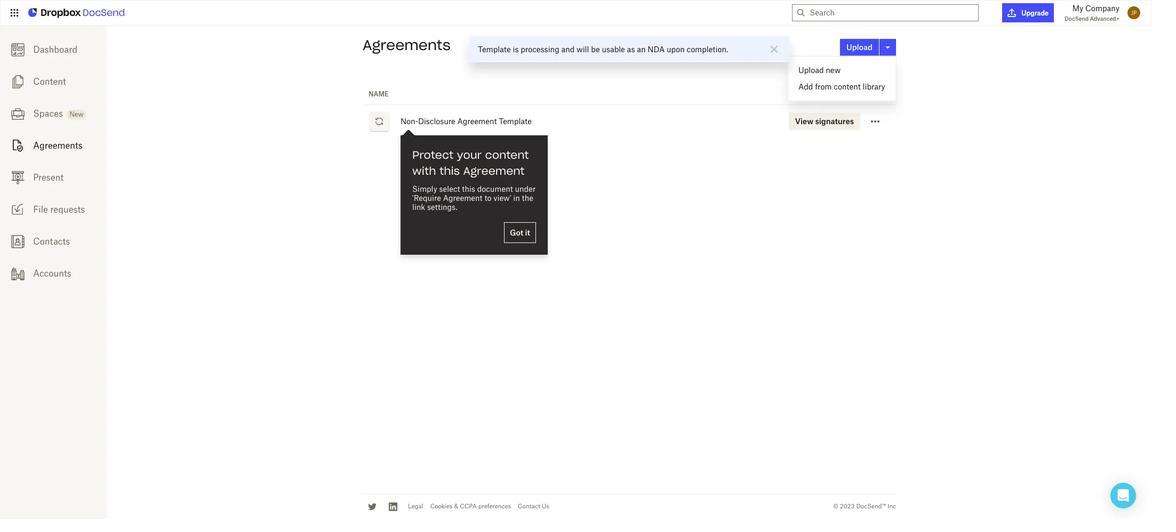Task type: locate. For each thing, give the bounding box(es) containing it.
view'
[[494, 194, 511, 203]]

new
[[70, 110, 83, 118]]

1 horizontal spatial agreements
[[363, 36, 451, 54]]

1 horizontal spatial this
[[462, 185, 475, 194]]

my
[[1073, 4, 1084, 13]]

under
[[515, 185, 536, 194]]

upload new
[[799, 66, 841, 75]]

agreements inside agreement header element
[[363, 36, 451, 54]]

upgrade
[[1022, 9, 1049, 17]]

content inside protect your content with this agreement
[[485, 149, 529, 162]]

active agreements element
[[363, 85, 896, 255]]

1 vertical spatial upload
[[799, 66, 824, 75]]

agreement left to
[[443, 194, 483, 203]]

from
[[815, 82, 832, 91]]

upload inside agreement additional create actions dropdown menu
[[799, 66, 824, 75]]

cookies & ccpa preferences link
[[430, 503, 511, 511]]

sidebar contacts image
[[11, 235, 24, 248]]

my company docsend advanced+
[[1065, 4, 1120, 22]]

company
[[1086, 4, 1120, 13]]

an
[[637, 45, 646, 54]]

1 horizontal spatial content
[[834, 82, 861, 91]]

will
[[577, 45, 589, 54]]

receive image
[[11, 203, 24, 216]]

0 vertical spatial agreements
[[363, 36, 451, 54]]

0 vertical spatial agreement
[[458, 117, 497, 126]]

contacts link
[[0, 226, 107, 258]]

chevron down image
[[884, 42, 892, 53]]

the
[[522, 194, 533, 203]]

this right select
[[462, 185, 475, 194]]

0 vertical spatial this
[[440, 165, 460, 178]]

0 vertical spatial upload
[[847, 42, 873, 51]]

upload
[[847, 42, 873, 51], [799, 66, 824, 75]]

docsend
[[1065, 15, 1089, 22]]

content up "document"
[[485, 149, 529, 162]]

sidebar dashboard image
[[11, 43, 24, 56]]

add from content library button
[[793, 79, 891, 95]]

file requests link
[[0, 194, 107, 226]]

name
[[369, 90, 389, 98]]

1 horizontal spatial upload
[[847, 42, 873, 51]]

signatures
[[815, 117, 854, 126]]

present link
[[0, 162, 107, 194]]

got
[[510, 229, 523, 238]]

contacts
[[33, 236, 70, 247]]

1 vertical spatial template
[[499, 117, 532, 126]]

content
[[834, 82, 861, 91], [485, 149, 529, 162]]

contact us
[[518, 503, 549, 511]]

file requests
[[33, 204, 85, 215]]

2 vertical spatial agreement
[[443, 194, 483, 203]]

content down upload new button
[[834, 82, 861, 91]]

sidebar spaces image
[[11, 107, 24, 120]]

select
[[439, 185, 460, 194]]

legal
[[408, 503, 423, 511]]

us
[[542, 503, 549, 511]]

0 horizontal spatial upload
[[799, 66, 824, 75]]

your
[[457, 149, 482, 162]]

non-disclosure agreement template
[[401, 117, 532, 126]]

dashboard
[[33, 44, 77, 55]]

document processing image
[[376, 118, 383, 125]]

upload up the add
[[799, 66, 824, 75]]

it
[[525, 229, 530, 238]]

advanced+
[[1090, 15, 1120, 22]]

non-disclosure agreement template link
[[401, 117, 532, 126]]

file
[[33, 204, 48, 215]]

add from content library
[[799, 82, 885, 91]]

agreements
[[363, 36, 451, 54], [33, 140, 83, 151]]

0 horizontal spatial agreements
[[33, 140, 83, 151]]

agreement up the your
[[458, 117, 497, 126]]

inc
[[888, 503, 896, 511]]

view
[[795, 117, 814, 126]]

present
[[33, 172, 64, 183]]

protect your content with this agreement
[[412, 149, 529, 178]]

1 vertical spatial this
[[462, 185, 475, 194]]

link
[[412, 203, 425, 212]]

1 vertical spatial agreement
[[463, 165, 525, 178]]

&
[[454, 503, 458, 511]]

and
[[561, 45, 575, 54]]

agreement
[[458, 117, 497, 126], [463, 165, 525, 178], [443, 194, 483, 203]]

0 vertical spatial content
[[834, 82, 861, 91]]

content inside add from content library button
[[834, 82, 861, 91]]

agreement up "document"
[[463, 165, 525, 178]]

view signatures
[[795, 117, 854, 126]]

1 vertical spatial agreements
[[33, 140, 83, 151]]

upload for upload
[[847, 42, 873, 51]]

to
[[485, 194, 492, 203]]

usable
[[602, 45, 625, 54]]

this up select
[[440, 165, 460, 178]]

upload left chevron down image
[[847, 42, 873, 51]]

0 horizontal spatial content
[[485, 149, 529, 162]]

this
[[440, 165, 460, 178], [462, 185, 475, 194]]

upload for upload new
[[799, 66, 824, 75]]

1 vertical spatial content
[[485, 149, 529, 162]]

preferences
[[478, 503, 511, 511]]

0 horizontal spatial this
[[440, 165, 460, 178]]

settings.
[[427, 203, 457, 212]]

template
[[478, 45, 511, 54], [499, 117, 532, 126]]

got it
[[510, 229, 530, 238]]

this inside protect your content with this agreement
[[440, 165, 460, 178]]

content link
[[0, 66, 107, 98]]

dashboard link
[[0, 34, 107, 66]]

©
[[833, 503, 839, 511]]

sidebar accounts image
[[11, 267, 24, 280]]

agreement additional create actions dropdown menu
[[787, 56, 896, 101]]

contact us link
[[518, 503, 549, 511]]

agreement inside protect your content with this agreement
[[463, 165, 525, 178]]



Task type: describe. For each thing, give the bounding box(es) containing it.
upload button
[[840, 39, 879, 56]]

first nda created popover dialog
[[401, 120, 548, 255]]

nda
[[648, 45, 665, 54]]

ccpa
[[460, 503, 477, 511]]

2023
[[840, 503, 855, 511]]

upon
[[667, 45, 685, 54]]

completion.
[[687, 45, 728, 54]]

agreement inside simply select this document under 'require agreement to view' in the link settings.
[[443, 194, 483, 203]]

document
[[477, 185, 513, 194]]

upgrade image
[[1008, 9, 1016, 17]]

agreements link
[[0, 130, 107, 162]]

simply select this document under 'require agreement to view' in the link settings.
[[412, 185, 536, 212]]

'require
[[412, 194, 441, 203]]

simply
[[412, 185, 437, 194]]

disclosure
[[418, 117, 455, 126]]

cookies & ccpa preferences
[[430, 503, 511, 511]]

accounts
[[33, 268, 71, 279]]

sidebar documents image
[[11, 75, 24, 88]]

content for your
[[485, 149, 529, 162]]

be
[[591, 45, 600, 54]]

add
[[799, 82, 813, 91]]

jp
[[1131, 10, 1137, 16]]

with
[[412, 165, 436, 178]]

sidebar ndas image
[[11, 139, 24, 152]]

0 vertical spatial template
[[478, 45, 511, 54]]

protect
[[412, 149, 454, 162]]

agreement row element
[[363, 104, 896, 255]]

in
[[513, 194, 520, 203]]

upload new button
[[793, 62, 891, 79]]

non-
[[401, 117, 418, 126]]

actions
[[791, 90, 822, 98]]

spaces
[[33, 108, 63, 119]]

document processing image
[[369, 111, 390, 132]]

© 2023 docsend™ inc
[[833, 503, 896, 511]]

got it button
[[504, 223, 536, 244]]

Search text field
[[810, 5, 974, 21]]

jp button
[[1125, 4, 1143, 22]]

docsend™
[[856, 503, 886, 511]]

as
[[627, 45, 635, 54]]

legal link
[[408, 503, 423, 511]]

spaces new
[[33, 108, 83, 119]]

content for from
[[834, 82, 861, 91]]

cookies
[[430, 503, 453, 511]]

sidebar present image
[[11, 171, 24, 184]]

this inside simply select this document under 'require agreement to view' in the link settings.
[[462, 185, 475, 194]]

contact
[[518, 503, 540, 511]]

upgrade button
[[1003, 3, 1054, 22]]

template is processing and will be usable as an nda upon completion.
[[478, 45, 728, 54]]

accounts link
[[0, 258, 107, 290]]

agreements heading
[[363, 36, 451, 55]]

library
[[863, 82, 885, 91]]

is
[[513, 45, 519, 54]]

new
[[826, 66, 841, 75]]

template inside the agreement row element
[[499, 117, 532, 126]]

processing
[[521, 45, 559, 54]]

close thin image
[[768, 42, 781, 56]]

view signatures button
[[789, 113, 860, 130]]

agreement header element
[[363, 26, 896, 101]]

requests
[[50, 204, 85, 215]]

content
[[33, 76, 66, 87]]



Task type: vqa. For each thing, say whether or not it's contained in the screenshot.
Present link
yes



